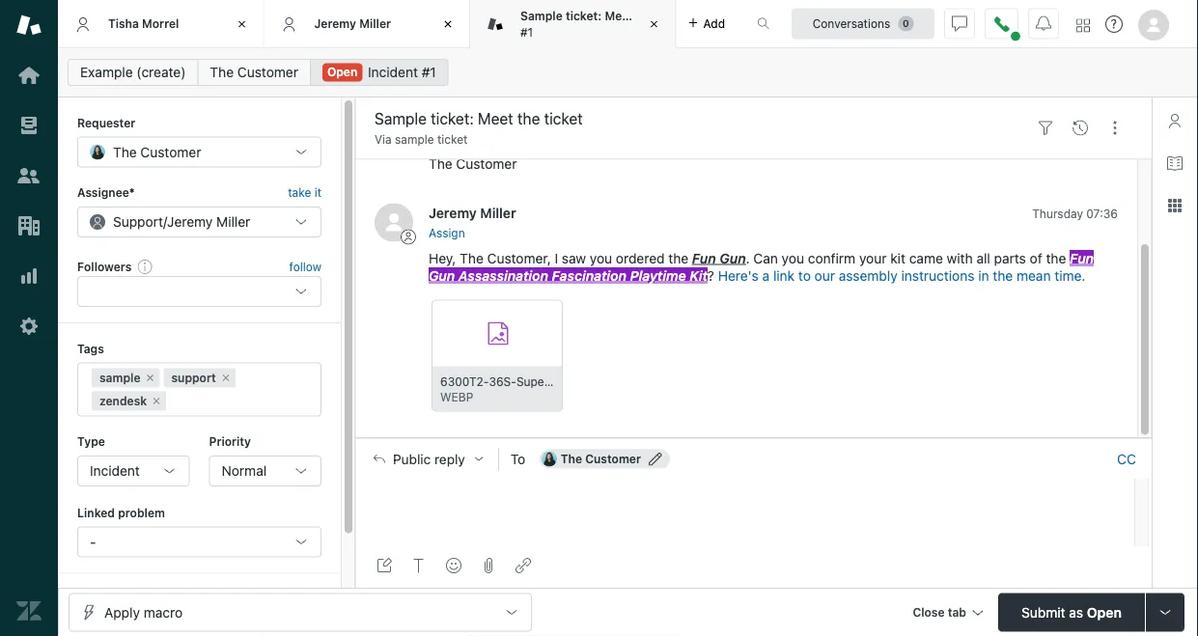 Task type: describe. For each thing, give the bounding box(es) containing it.
your
[[859, 250, 887, 266]]

tisha
[[108, 17, 139, 30]]

displays possible ticket submission types image
[[1158, 605, 1173, 621]]

jeremy miller link
[[429, 205, 516, 221]]

1 you from the left
[[590, 250, 612, 266]]

with
[[947, 250, 973, 266]]

format text image
[[411, 558, 427, 574]]

fun inside fun gun assassination fascination playtime kit
[[1070, 250, 1094, 266]]

webp
[[440, 391, 473, 404]]

submit
[[1022, 605, 1066, 621]]

close tab
[[913, 606, 967, 620]]

incident button
[[77, 456, 190, 487]]

meet
[[605, 9, 634, 23]]

kit
[[690, 268, 708, 284]]

1 vertical spatial open
[[1087, 605, 1122, 621]]

gun inside fun gun assassination fascination playtime kit
[[429, 268, 455, 284]]

secondary element
[[58, 53, 1199, 92]]

close image for tab containing sample ticket: meet the ticket
[[645, 14, 664, 34]]

macro
[[144, 605, 183, 621]]

apply
[[104, 605, 140, 621]]

avatar image
[[375, 203, 413, 242]]

linked
[[77, 506, 115, 520]]

add link (cmd k) image
[[516, 558, 531, 574]]

linked problem
[[77, 506, 165, 520]]

Subject field
[[371, 107, 1025, 130]]

tisha morrel
[[108, 17, 179, 30]]

customer inside secondary "element"
[[237, 64, 298, 80]]

get started image
[[16, 63, 42, 88]]

events image
[[1073, 120, 1088, 136]]

take
[[288, 186, 311, 199]]

ordered
[[616, 250, 665, 266]]

insert emojis image
[[446, 558, 462, 574]]

zendesk
[[99, 395, 147, 408]]

here's
[[718, 268, 759, 284]]

assembly
[[839, 268, 898, 284]]

ticket inside sample ticket: meet the ticket #1
[[658, 9, 691, 23]]

requester
[[77, 116, 136, 129]]

public
[[393, 451, 431, 467]]

playtime
[[630, 268, 686, 284]]

as
[[1069, 605, 1084, 621]]

via sample ticket
[[375, 133, 468, 146]]

the up playtime
[[669, 250, 689, 266]]

knowledge image
[[1168, 155, 1183, 171]]

main element
[[0, 0, 58, 636]]

jeremy miller tab
[[264, 0, 470, 48]]

mean
[[1017, 268, 1051, 284]]

the inside secondary "element"
[[210, 64, 234, 80]]

the inside sample ticket: meet the ticket #1
[[637, 9, 655, 23]]

organizations image
[[16, 213, 42, 239]]

link
[[774, 268, 795, 284]]

followers element
[[77, 276, 322, 307]]

priority
[[209, 435, 251, 449]]

to
[[799, 268, 811, 284]]

apply macro
[[104, 605, 183, 621]]

info on adding followers image
[[137, 259, 153, 274]]

the customer link
[[197, 59, 311, 86]]

miller for jeremy miller
[[359, 17, 391, 30]]

zendesk image
[[16, 599, 42, 624]]

example
[[80, 64, 133, 80]]

reply
[[435, 451, 465, 467]]

thursday 07:36
[[1033, 207, 1118, 220]]

it
[[315, 186, 322, 199]]

filter image
[[1038, 120, 1054, 136]]

support
[[171, 371, 216, 385]]

incident #1
[[368, 64, 436, 80]]

ticket actions image
[[1108, 120, 1123, 136]]

take it button
[[288, 183, 322, 203]]

time.
[[1055, 268, 1086, 284]]

jeremy for jeremy miller
[[314, 17, 356, 30]]

07:36
[[1087, 207, 1118, 220]]

in
[[979, 268, 990, 284]]

customer context image
[[1168, 113, 1183, 128]]

came
[[909, 250, 943, 266]]

open inside secondary "element"
[[327, 65, 358, 79]]

zendesk products image
[[1077, 19, 1090, 32]]

remove image for zendesk
[[151, 396, 162, 407]]

get help image
[[1106, 15, 1123, 33]]

morrel
[[142, 17, 179, 30]]

close
[[913, 606, 945, 620]]

submit as open
[[1022, 605, 1122, 621]]

button displays agent's chat status as invisible. image
[[952, 16, 968, 31]]

#1 inside secondary "element"
[[422, 64, 436, 80]]

the customer for requester
[[113, 144, 201, 160]]

normal button
[[209, 456, 322, 487]]

customers image
[[16, 163, 42, 188]]

customer inside thanks, the customer
[[456, 155, 517, 171]]

problem
[[118, 506, 165, 520]]

assignee*
[[77, 186, 135, 199]]

views image
[[16, 113, 42, 138]]

the inside thanks, the customer
[[429, 155, 453, 171]]

?
[[708, 268, 715, 284]]

thursday
[[1033, 207, 1084, 220]]

of
[[1030, 250, 1043, 266]]

customer@example.com image
[[542, 451, 557, 467]]

miller inside assignee* element
[[216, 214, 250, 230]]

thanks, the customer
[[429, 138, 517, 171]]

2 you from the left
[[782, 250, 804, 266]]

Public reply composer text field
[[365, 479, 1129, 520]]

1 vertical spatial ticket
[[437, 133, 468, 146]]

customer inside the requester element
[[140, 144, 201, 160]]

assign button
[[429, 225, 465, 242]]

remove image for support
[[220, 372, 232, 384]]

fascination
[[552, 268, 627, 284]]

saw
[[562, 250, 586, 266]]

customer,
[[487, 250, 551, 266]]

the right of
[[1046, 250, 1067, 266]]

jeremy miller
[[314, 17, 391, 30]]

0 vertical spatial sample
[[395, 133, 434, 146]]



Task type: vqa. For each thing, say whether or not it's contained in the screenshot.
Aged Water tab
no



Task type: locate. For each thing, give the bounding box(es) containing it.
instructions
[[902, 268, 975, 284]]

example (create)
[[80, 64, 186, 80]]

hey, the customer, i saw you ordered the fun gun . can you confirm your kit came with all parts of the
[[429, 250, 1070, 266]]

the customer down close icon
[[210, 64, 298, 80]]

0 horizontal spatial #1
[[422, 64, 436, 80]]

the
[[210, 64, 234, 80], [113, 144, 137, 160], [429, 155, 453, 171], [460, 250, 484, 266], [561, 452, 582, 466]]

jeremy
[[314, 17, 356, 30], [429, 205, 477, 221], [167, 214, 213, 230]]

draft mode image
[[377, 558, 392, 574]]

0 horizontal spatial sample
[[99, 371, 140, 385]]

requester element
[[77, 137, 322, 167]]

fun
[[692, 250, 716, 266], [1070, 250, 1094, 266]]

add button
[[677, 0, 737, 47]]

add
[[704, 17, 725, 30]]

0 horizontal spatial jeremy
[[167, 214, 213, 230]]

miller up customer,
[[480, 205, 516, 221]]

0 vertical spatial the customer
[[210, 64, 298, 80]]

ticket
[[658, 9, 691, 23], [437, 133, 468, 146]]

follow
[[289, 260, 322, 273]]

1 horizontal spatial #1
[[521, 25, 533, 39]]

the down thanks, in the left top of the page
[[429, 155, 453, 171]]

open right as
[[1087, 605, 1122, 621]]

add attachment image
[[481, 558, 496, 574]]

0 horizontal spatial fun
[[692, 250, 716, 266]]

public reply button
[[356, 439, 498, 479]]

fun up time.
[[1070, 250, 1094, 266]]

gun
[[720, 250, 746, 266], [429, 268, 455, 284]]

incident for incident #1
[[368, 64, 418, 80]]

jeremy miller assign
[[429, 205, 516, 240]]

0 vertical spatial incident
[[368, 64, 418, 80]]

thanks,
[[429, 138, 478, 154]]

2 horizontal spatial jeremy
[[429, 205, 477, 221]]

support
[[113, 214, 163, 230]]

ticket left add
[[658, 9, 691, 23]]

ticket:
[[566, 9, 602, 23]]

close image
[[438, 14, 458, 34], [645, 14, 664, 34]]

normal
[[222, 463, 267, 479]]

type
[[77, 435, 105, 449]]

jeremy right support
[[167, 214, 213, 230]]

close tab button
[[904, 593, 991, 635]]

gun down hey, on the top left
[[429, 268, 455, 284]]

incident down type
[[90, 463, 140, 479]]

1 horizontal spatial ticket
[[658, 9, 691, 23]]

jeremy right close icon
[[314, 17, 356, 30]]

gun up here's
[[720, 250, 746, 266]]

/
[[163, 214, 167, 230]]

close image for jeremy miller tab
[[438, 14, 458, 34]]

fun up kit
[[692, 250, 716, 266]]

followers
[[77, 260, 132, 273]]

the customer inside the requester element
[[113, 144, 201, 160]]

incident for incident
[[90, 463, 140, 479]]

cc
[[1118, 451, 1137, 467]]

1 vertical spatial the customer
[[113, 144, 201, 160]]

1 vertical spatial sample
[[99, 371, 140, 385]]

follow button
[[289, 258, 322, 275]]

#1 inside sample ticket: meet the ticket #1
[[521, 25, 533, 39]]

0 horizontal spatial ticket
[[437, 133, 468, 146]]

jeremy up the assign
[[429, 205, 477, 221]]

0 horizontal spatial miller
[[216, 214, 250, 230]]

tab
[[470, 0, 691, 48]]

1 horizontal spatial jeremy
[[314, 17, 356, 30]]

0 horizontal spatial you
[[590, 250, 612, 266]]

1 horizontal spatial miller
[[359, 17, 391, 30]]

1 close image from the left
[[438, 14, 458, 34]]

remove image
[[144, 372, 156, 384], [220, 372, 232, 384], [151, 396, 162, 407]]

miller up incident #1
[[359, 17, 391, 30]]

kit
[[891, 250, 906, 266]]

notifications image
[[1036, 16, 1052, 31]]

jeremy inside assignee* element
[[167, 214, 213, 230]]

1 horizontal spatial close image
[[645, 14, 664, 34]]

to
[[511, 451, 526, 467]]

open
[[327, 65, 358, 79], [1087, 605, 1122, 621]]

1 horizontal spatial fun
[[1070, 250, 1094, 266]]

remove image up zendesk
[[144, 372, 156, 384]]

cc button
[[1117, 450, 1137, 468]]

sample right 'via'
[[395, 133, 434, 146]]

assignee* element
[[77, 206, 322, 237]]

incident
[[368, 64, 418, 80], [90, 463, 140, 479]]

apps image
[[1168, 198, 1183, 213]]

tags
[[77, 342, 104, 356]]

reporting image
[[16, 264, 42, 289]]

0 vertical spatial open
[[327, 65, 358, 79]]

jeremy for jeremy miller assign
[[429, 205, 477, 221]]

close image inside jeremy miller tab
[[438, 14, 458, 34]]

0 vertical spatial gun
[[720, 250, 746, 266]]

edit user image
[[649, 452, 662, 466]]

assassination
[[459, 268, 549, 284]]

1 vertical spatial #1
[[422, 64, 436, 80]]

#1
[[521, 25, 533, 39], [422, 64, 436, 80]]

? here's a link to our assembly instructions in the mean time.
[[708, 268, 1086, 284]]

2 close image from the left
[[645, 14, 664, 34]]

the customer down requester
[[113, 144, 201, 160]]

(create)
[[137, 64, 186, 80]]

1 vertical spatial incident
[[90, 463, 140, 479]]

a
[[763, 268, 770, 284]]

miller inside tab
[[359, 17, 391, 30]]

.
[[746, 250, 750, 266]]

1 horizontal spatial the customer
[[210, 64, 298, 80]]

0 vertical spatial #1
[[521, 25, 533, 39]]

the right customer@example.com icon
[[561, 452, 582, 466]]

hide composer image
[[746, 430, 762, 446]]

#1 down sample
[[521, 25, 533, 39]]

support / jeremy miller
[[113, 214, 250, 230]]

sample ticket: meet the ticket #1
[[521, 9, 691, 39]]

the customer for to
[[561, 452, 641, 466]]

0 horizontal spatial close image
[[438, 14, 458, 34]]

you up fascination
[[590, 250, 612, 266]]

0 vertical spatial ticket
[[658, 9, 691, 23]]

0 horizontal spatial incident
[[90, 463, 140, 479]]

customer
[[237, 64, 298, 80], [140, 144, 201, 160], [456, 155, 517, 171], [585, 452, 641, 466]]

tab containing sample ticket: meet the ticket
[[470, 0, 691, 48]]

2 horizontal spatial the customer
[[561, 452, 641, 466]]

you up link
[[782, 250, 804, 266]]

-
[[90, 534, 96, 550]]

our
[[815, 268, 835, 284]]

here's a link to our assembly instructions in the mean time. link
[[718, 268, 1086, 284]]

conversations
[[813, 17, 891, 30]]

1 horizontal spatial gun
[[720, 250, 746, 266]]

customer down close icon
[[237, 64, 298, 80]]

the down close icon
[[210, 64, 234, 80]]

take it
[[288, 186, 322, 199]]

2 horizontal spatial miller
[[480, 205, 516, 221]]

1 vertical spatial gun
[[429, 268, 455, 284]]

linked problem element
[[77, 527, 322, 558]]

2 fun from the left
[[1070, 250, 1094, 266]]

1 horizontal spatial you
[[782, 250, 804, 266]]

customer left the edit user icon on the bottom
[[585, 452, 641, 466]]

the down requester
[[113, 144, 137, 160]]

the right meet
[[637, 9, 655, 23]]

ticket right 'via'
[[437, 133, 468, 146]]

incident down tabs tab list
[[368, 64, 418, 80]]

conversations button
[[792, 8, 935, 39]]

Thursday 07:36 text field
[[1033, 207, 1118, 220]]

jeremy inside the jeremy miller assign
[[429, 205, 477, 221]]

public reply
[[393, 451, 465, 467]]

via
[[375, 133, 392, 146]]

conversationlabel log
[[355, 42, 1152, 438]]

1 horizontal spatial open
[[1087, 605, 1122, 621]]

example (create) button
[[68, 59, 198, 86]]

incident inside popup button
[[90, 463, 140, 479]]

the down parts
[[993, 268, 1013, 284]]

customer up /
[[140, 144, 201, 160]]

assign
[[429, 227, 465, 240]]

webp link
[[432, 300, 564, 413]]

tabs tab list
[[58, 0, 737, 48]]

i
[[555, 250, 558, 266]]

tisha morrel tab
[[58, 0, 264, 48]]

confirm
[[808, 250, 856, 266]]

all
[[977, 250, 991, 266]]

1 fun from the left
[[692, 250, 716, 266]]

sample up zendesk
[[99, 371, 140, 385]]

can
[[754, 250, 778, 266]]

miller for jeremy miller assign
[[480, 205, 516, 221]]

fun gun assassination fascination playtime kit
[[429, 250, 1094, 284]]

remove image right zendesk
[[151, 396, 162, 407]]

1 horizontal spatial sample
[[395, 133, 434, 146]]

remove image right support at the bottom left of the page
[[220, 372, 232, 384]]

admin image
[[16, 314, 42, 339]]

zendesk support image
[[16, 13, 42, 38]]

the right hey, on the top left
[[460, 250, 484, 266]]

miller
[[359, 17, 391, 30], [480, 205, 516, 221], [216, 214, 250, 230]]

close image right meet
[[645, 14, 664, 34]]

sample
[[521, 9, 563, 23]]

0 horizontal spatial gun
[[429, 268, 455, 284]]

tab
[[948, 606, 967, 620]]

the
[[637, 9, 655, 23], [669, 250, 689, 266], [1046, 250, 1067, 266], [993, 268, 1013, 284]]

the customer right customer@example.com icon
[[561, 452, 641, 466]]

miller inside the jeremy miller assign
[[480, 205, 516, 221]]

open down jeremy miller
[[327, 65, 358, 79]]

0 horizontal spatial the customer
[[113, 144, 201, 160]]

close image left sample
[[438, 14, 458, 34]]

hey,
[[429, 250, 456, 266]]

#1 down tabs tab list
[[422, 64, 436, 80]]

0 horizontal spatial open
[[327, 65, 358, 79]]

sample
[[395, 133, 434, 146], [99, 371, 140, 385]]

customer down thanks, in the left top of the page
[[456, 155, 517, 171]]

1 horizontal spatial incident
[[368, 64, 418, 80]]

close image
[[232, 14, 252, 34]]

remove image for sample
[[144, 372, 156, 384]]

close image inside tab
[[645, 14, 664, 34]]

incident inside secondary "element"
[[368, 64, 418, 80]]

miller right /
[[216, 214, 250, 230]]

2 vertical spatial the customer
[[561, 452, 641, 466]]

the customer inside secondary "element"
[[210, 64, 298, 80]]

jeremy inside tab
[[314, 17, 356, 30]]



